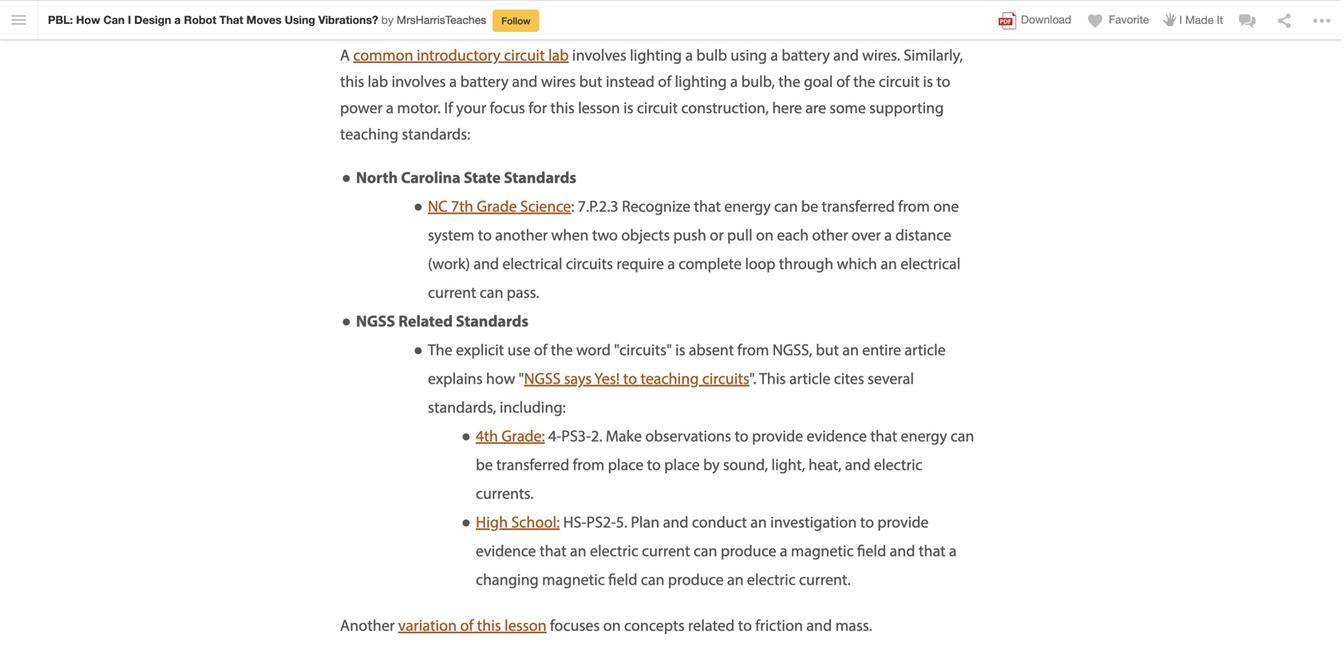 Task type: vqa. For each thing, say whether or not it's contained in the screenshot.
the 'I'
yes



Task type: describe. For each thing, give the bounding box(es) containing it.
to inside involves lighting a bulb using a battery and wires. similarly, this lab involves a battery and wires but instead of lighting a bulb, the goal of the circuit is to power a motor. if your focus for this lesson is circuit construction, here are some supporting teaching standards:
[[937, 71, 951, 91]]

favorite
[[1109, 13, 1149, 26]]

that inside 4-ps3-2. make observations to provide evidence that energy can be transferred from place to place by sound, light, heat, and electric currents.
[[870, 426, 898, 446]]

an inside "the explicit use of the word "circuits" is absent from ngss, but an entire article explains how ""
[[843, 340, 859, 360]]

from inside "the explicit use of the word "circuits" is absent from ngss, but an entire article explains how ""
[[738, 340, 769, 360]]

including:
[[500, 397, 566, 417]]

introductory
[[417, 44, 501, 65]]

2 place from the left
[[664, 454, 700, 475]]

similarly,
[[904, 44, 963, 65]]

common introductory circuit lab link
[[353, 44, 569, 65]]

another
[[340, 615, 395, 636]]

school:
[[511, 512, 560, 532]]

current inside : 7.p.2.3 recognize that energy can be transferred from one system to another when two objects push or pull on each other over a distance (work) and electrical circuits require a complete loop through which an electrical current can pass.
[[428, 282, 476, 302]]

favorite button
[[1086, 11, 1149, 31]]

ngss,
[[773, 340, 813, 360]]

ngss related standards
[[356, 311, 529, 331]]

a common introductory circuit lab
[[340, 44, 569, 65]]

download button
[[998, 11, 1072, 31]]

to down observations
[[647, 454, 661, 475]]

4th
[[476, 426, 498, 446]]

2 vertical spatial electric
[[747, 569, 796, 590]]

nc 7th grade science link
[[428, 196, 571, 216]]

currents.
[[476, 483, 534, 504]]

1 vertical spatial field
[[608, 569, 638, 590]]

0 vertical spatial magnetic
[[791, 541, 854, 561]]

concepts
[[624, 615, 685, 636]]

from inside : 7.p.2.3 recognize that energy can be transferred from one system to another when two objects push or pull on each other over a distance (work) and electrical circuits require a complete loop through which an electrical current can pass.
[[898, 196, 930, 216]]

0 horizontal spatial magnetic
[[542, 569, 605, 590]]

circuits inside : 7.p.2.3 recognize that energy can be transferred from one system to another when two objects push or pull on each other over a distance (work) and electrical circuits require a complete loop through which an electrical current can pass.
[[566, 253, 613, 274]]

1 horizontal spatial teaching
[[641, 368, 699, 389]]

and inside 4-ps3-2. make observations to provide evidence that energy can be transferred from place to place by sound, light, heat, and electric currents.
[[845, 454, 871, 475]]

0 vertical spatial circuit
[[504, 44, 545, 65]]

1 vertical spatial standards
[[456, 311, 529, 331]]

north
[[356, 167, 398, 187]]

to up the sound,
[[735, 426, 749, 446]]

on inside : 7.p.2.3 recognize that energy can be transferred from one system to another when two objects push or pull on each other over a distance (work) and electrical circuits require a complete loop through which an electrical current can pass.
[[756, 225, 774, 245]]

an up related
[[727, 569, 744, 590]]

of right "instead"
[[658, 71, 672, 91]]

several
[[868, 368, 914, 389]]

pbl: how can i design a robot that moves using vibrations? by mrsharristeaches
[[48, 13, 486, 26]]

1 horizontal spatial involves
[[572, 44, 627, 65]]

energy inside 4-ps3-2. make observations to provide evidence that energy can be transferred from place to place by sound, light, heat, and electric currents.
[[901, 426, 947, 446]]

2 electrical from the left
[[901, 253, 961, 274]]

evidence inside 4-ps3-2. make observations to provide evidence that energy can be transferred from place to place by sound, light, heat, and electric currents.
[[807, 426, 867, 446]]

variation
[[398, 615, 457, 636]]

complete
[[679, 253, 742, 274]]

0 vertical spatial lab
[[548, 44, 569, 65]]

mrsharristeaches link
[[397, 13, 486, 26]]

ngss says yes! to teaching circuits link
[[524, 368, 750, 389]]

explicit
[[456, 340, 504, 360]]

ngss says yes! to teaching circuits
[[524, 368, 750, 389]]

article inside ". this article cites several standards, including:
[[789, 368, 831, 389]]

instead
[[606, 71, 655, 91]]

word
[[576, 340, 611, 360]]

power
[[340, 97, 383, 118]]

0 vertical spatial produce
[[721, 541, 777, 561]]

require
[[617, 253, 664, 274]]

goal
[[804, 71, 833, 91]]

an down hs-
[[570, 541, 587, 561]]

using
[[285, 13, 315, 26]]

(work)
[[428, 253, 470, 274]]

1 vertical spatial lesson
[[505, 615, 547, 636]]

a distance
[[885, 225, 952, 245]]

1 place from the left
[[608, 454, 644, 475]]

involves lighting a bulb using a battery and wires. similarly, this lab involves a battery and wires but instead of lighting a bulb, the goal of the circuit is to power a motor. if your focus for this lesson is circuit construction, here are some supporting teaching standards:
[[340, 44, 963, 144]]

the explicit use of the word "circuits" is absent from ngss, but an entire article explains how "
[[428, 340, 946, 389]]

0 vertical spatial standards
[[504, 167, 577, 187]]

from inside 4-ps3-2. make observations to provide evidence that energy can be transferred from place to place by sound, light, heat, and electric currents.
[[573, 454, 605, 475]]

hs-ps2-5. plan and conduct an investigation to provide evidence that an electric current can produce a magnetic field and that a changing magnetic field can produce an electric current.
[[476, 512, 957, 590]]

which
[[837, 253, 877, 274]]

is inside "the explicit use of the word "circuits" is absent from ngss, but an entire article explains how ""
[[675, 340, 686, 360]]

plan
[[631, 512, 660, 532]]

"
[[519, 368, 524, 389]]

energy inside : 7.p.2.3 recognize that energy can be transferred from one system to another when two objects push or pull on each other over a distance (work) and electrical circuits require a complete loop through which an electrical current can pass.
[[724, 196, 771, 216]]

2 horizontal spatial this
[[551, 97, 575, 118]]

grade:
[[502, 426, 545, 446]]

pass.
[[507, 282, 539, 302]]

electric inside 4-ps3-2. make observations to provide evidence that energy can be transferred from place to place by sound, light, heat, and electric currents.
[[874, 454, 923, 475]]

science
[[520, 196, 571, 216]]

mrsharristeaches
[[397, 13, 486, 26]]

or
[[710, 225, 724, 245]]

through
[[779, 253, 834, 274]]

how
[[76, 13, 100, 26]]

1 horizontal spatial the
[[778, 71, 801, 91]]

of right goal
[[837, 71, 850, 91]]

".
[[750, 368, 757, 389]]

carolina
[[401, 167, 461, 187]]

0 horizontal spatial on
[[603, 615, 621, 636]]

transferred inside 4-ps3-2. make observations to provide evidence that energy can be transferred from place to place by sound, light, heat, and electric currents.
[[496, 454, 569, 475]]

objects
[[621, 225, 670, 245]]

current inside hs-ps2-5. plan and conduct an investigation to provide evidence that an electric current can produce a magnetic field and that a changing magnetic field can produce an electric current.
[[642, 541, 690, 561]]

ps2-
[[587, 512, 616, 532]]

ngss for ngss says yes! to teaching circuits
[[524, 368, 561, 389]]

4-
[[548, 426, 562, 446]]

changing
[[476, 569, 539, 590]]

one
[[934, 196, 959, 216]]

construction,
[[681, 97, 769, 118]]

hs-
[[563, 512, 587, 532]]

lab inside involves lighting a bulb using a battery and wires. similarly, this lab involves a battery and wires but instead of lighting a bulb, the goal of the circuit is to power a motor. if your focus for this lesson is circuit construction, here are some supporting teaching standards:
[[368, 71, 388, 91]]

0 horizontal spatial electric
[[590, 541, 639, 561]]

your
[[456, 97, 486, 118]]

another variation of this lesson focuses on concepts related to friction and mass.
[[340, 615, 872, 636]]

1 vertical spatial circuit
[[879, 71, 920, 91]]

moves
[[246, 13, 282, 26]]

design
[[134, 13, 171, 26]]

if
[[444, 97, 453, 118]]

grade
[[477, 196, 517, 216]]

be inside 4-ps3-2. make observations to provide evidence that energy can be transferred from place to place by sound, light, heat, and electric currents.
[[476, 454, 493, 475]]

that inside : 7.p.2.3 recognize that energy can be transferred from one system to another when two objects push or pull on each other over a distance (work) and electrical circuits require a complete loop through which an electrical current can pass.
[[694, 196, 721, 216]]

7.p.2.3
[[578, 196, 619, 216]]

supporting
[[870, 97, 944, 118]]

: 7.p.2.3 recognize that energy can be transferred from one system to another when two objects push or pull on each other over a distance (work) and electrical circuits require a complete loop through which an electrical current can pass.
[[428, 196, 961, 302]]

light,
[[772, 454, 805, 475]]

follow
[[502, 15, 531, 27]]

2 horizontal spatial the
[[853, 71, 876, 91]]

article inside "the explicit use of the word "circuits" is absent from ngss, but an entire article explains how ""
[[905, 340, 946, 360]]

lesson inside involves lighting a bulb using a battery and wires. similarly, this lab involves a battery and wires but instead of lighting a bulb, the goal of the circuit is to power a motor. if your focus for this lesson is circuit construction, here are some supporting teaching standards:
[[578, 97, 620, 118]]

robot
[[184, 13, 216, 26]]

high school: link
[[476, 512, 560, 532]]

1 vertical spatial lighting
[[675, 71, 727, 91]]

teaching inside involves lighting a bulb using a battery and wires. similarly, this lab involves a battery and wires but instead of lighting a bulb, the goal of the circuit is to power a motor. if your focus for this lesson is circuit construction, here are some supporting teaching standards:
[[340, 124, 399, 144]]

0 horizontal spatial involves
[[392, 71, 446, 91]]

an right the conduct on the right
[[751, 512, 767, 532]]



Task type: locate. For each thing, give the bounding box(es) containing it.
it
[[1217, 13, 1223, 26]]

loop
[[745, 253, 776, 274]]

0 horizontal spatial ngss
[[356, 311, 395, 331]]

field up the mass.
[[857, 541, 886, 561]]

evidence inside hs-ps2-5. plan and conduct an investigation to provide evidence that an electric current can produce a magnetic field and that a changing magnetic field can produce an electric current.
[[476, 541, 536, 561]]

can
[[103, 13, 125, 26]]

lab up wires
[[548, 44, 569, 65]]

the
[[428, 340, 453, 360]]

energy down several
[[901, 426, 947, 446]]

1 vertical spatial is
[[624, 97, 634, 118]]

1 horizontal spatial current
[[642, 541, 690, 561]]

2.
[[591, 426, 603, 446]]

0 vertical spatial evidence
[[807, 426, 867, 446]]

electrical up pass.
[[503, 253, 563, 274]]

1 horizontal spatial ngss
[[524, 368, 561, 389]]

standards
[[504, 167, 577, 187], [456, 311, 529, 331]]

but right wires
[[579, 71, 603, 91]]

0 horizontal spatial be
[[476, 454, 493, 475]]

north carolina state standards
[[356, 167, 577, 187]]

lesson left the focuses on the bottom left of page
[[505, 615, 547, 636]]

1 vertical spatial provide
[[878, 512, 929, 532]]

4-ps3-2. make observations to provide evidence that energy can be transferred from place to place by sound, light, heat, and electric currents.
[[476, 426, 974, 504]]

0 horizontal spatial from
[[573, 454, 605, 475]]

circuit
[[504, 44, 545, 65], [879, 71, 920, 91], [637, 97, 678, 118]]

system
[[428, 225, 475, 245]]

is left the 'absent'
[[675, 340, 686, 360]]

on right pull
[[756, 225, 774, 245]]

follow button
[[493, 10, 539, 32]]

by up common
[[381, 13, 394, 26]]

0 horizontal spatial energy
[[724, 196, 771, 216]]

heat,
[[809, 454, 842, 475]]

are
[[806, 97, 826, 118]]

a
[[174, 13, 181, 26], [685, 44, 693, 65], [771, 44, 778, 65], [449, 71, 457, 91], [730, 71, 738, 91], [386, 97, 394, 118], [668, 253, 675, 274], [780, 541, 788, 561], [949, 541, 957, 561]]

wires.
[[862, 44, 900, 65]]

of inside "the explicit use of the word "circuits" is absent from ngss, but an entire article explains how ""
[[534, 340, 547, 360]]

1 horizontal spatial lab
[[548, 44, 569, 65]]

1 vertical spatial involves
[[392, 71, 446, 91]]

ngss up including:
[[524, 368, 561, 389]]

0 vertical spatial be
[[801, 196, 818, 216]]

0 vertical spatial lighting
[[630, 44, 682, 65]]

circuit down follow
[[504, 44, 545, 65]]

battery up 'your'
[[460, 71, 509, 91]]

electric
[[874, 454, 923, 475], [590, 541, 639, 561], [747, 569, 796, 590]]

1 horizontal spatial this
[[477, 615, 501, 636]]

push
[[673, 225, 707, 245]]

0 vertical spatial electric
[[874, 454, 923, 475]]

0 horizontal spatial field
[[608, 569, 638, 590]]

1 vertical spatial by
[[703, 454, 720, 475]]

1 horizontal spatial be
[[801, 196, 818, 216]]

how
[[486, 368, 515, 389]]

but
[[579, 71, 603, 91], [816, 340, 839, 360]]

1 horizontal spatial but
[[816, 340, 839, 360]]

be inside : 7.p.2.3 recognize that energy can be transferred from one system to another when two objects push or pull on each other over a distance (work) and electrical circuits require a complete loop through which an electrical current can pass.
[[801, 196, 818, 216]]

1 horizontal spatial article
[[905, 340, 946, 360]]

0 horizontal spatial electrical
[[503, 253, 563, 274]]

transferred up 'over'
[[822, 196, 895, 216]]

1 i from the left
[[128, 13, 131, 26]]

to right investigation
[[860, 512, 874, 532]]

nc
[[428, 196, 448, 216]]

1 horizontal spatial evidence
[[807, 426, 867, 446]]

1 horizontal spatial electric
[[747, 569, 796, 590]]

2 vertical spatial this
[[477, 615, 501, 636]]

transferred inside : 7.p.2.3 recognize that energy can be transferred from one system to another when two objects push or pull on each other over a distance (work) and electrical circuits require a complete loop through which an electrical current can pass.
[[822, 196, 895, 216]]

0 horizontal spatial by
[[381, 13, 394, 26]]

focuses
[[550, 615, 600, 636]]

can inside 4-ps3-2. make observations to provide evidence that energy can be transferred from place to place by sound, light, heat, and electric currents.
[[951, 426, 974, 446]]

circuit up supporting
[[879, 71, 920, 91]]

2 vertical spatial is
[[675, 340, 686, 360]]

but inside involves lighting a bulb using a battery and wires. similarly, this lab involves a battery and wires but instead of lighting a bulb, the goal of the circuit is to power a motor. if your focus for this lesson is circuit construction, here are some supporting teaching standards:
[[579, 71, 603, 91]]

lab down common
[[368, 71, 388, 91]]

standards up science
[[504, 167, 577, 187]]

this down changing
[[477, 615, 501, 636]]

an up cites
[[843, 340, 859, 360]]

0 vertical spatial article
[[905, 340, 946, 360]]

motor.
[[397, 97, 441, 118]]

1 vertical spatial ngss
[[524, 368, 561, 389]]

energy up pull
[[724, 196, 771, 216]]

using
[[731, 44, 767, 65]]

the up here
[[778, 71, 801, 91]]

the inside "the explicit use of the word "circuits" is absent from ngss, but an entire article explains how ""
[[551, 340, 573, 360]]

1 vertical spatial produce
[[668, 569, 724, 590]]

be up "each"
[[801, 196, 818, 216]]

by
[[381, 13, 394, 26], [703, 454, 720, 475]]

1 horizontal spatial magnetic
[[791, 541, 854, 561]]

electrical
[[503, 253, 563, 274], [901, 253, 961, 274]]

when
[[551, 225, 589, 245]]

entire
[[862, 340, 901, 360]]

cites
[[834, 368, 864, 389]]

2 horizontal spatial from
[[898, 196, 930, 216]]

involves up "instead"
[[572, 44, 627, 65]]

produce up related
[[668, 569, 724, 590]]

lighting up "instead"
[[630, 44, 682, 65]]

use
[[508, 340, 531, 360]]

1 horizontal spatial energy
[[901, 426, 947, 446]]

i inside i made it 'button'
[[1180, 13, 1182, 26]]

from up a distance
[[898, 196, 930, 216]]

1 vertical spatial transferred
[[496, 454, 569, 475]]

0 horizontal spatial article
[[789, 368, 831, 389]]

place down observations
[[664, 454, 700, 475]]

can
[[774, 196, 798, 216], [480, 282, 503, 302], [951, 426, 974, 446], [694, 541, 717, 561], [641, 569, 665, 590]]

is down "instead"
[[624, 97, 634, 118]]

two
[[592, 225, 618, 245]]

to right related
[[738, 615, 752, 636]]

lighting
[[630, 44, 682, 65], [675, 71, 727, 91]]

magnetic up current.
[[791, 541, 854, 561]]

article right entire
[[905, 340, 946, 360]]

0 horizontal spatial current
[[428, 282, 476, 302]]

0 horizontal spatial is
[[624, 97, 634, 118]]

1 vertical spatial battery
[[460, 71, 509, 91]]

0 horizontal spatial lesson
[[505, 615, 547, 636]]

standards:
[[402, 124, 471, 144]]

a
[[340, 44, 350, 65]]

explains
[[428, 368, 483, 389]]

1 vertical spatial be
[[476, 454, 493, 475]]

1 horizontal spatial battery
[[782, 44, 830, 65]]

1 horizontal spatial is
[[675, 340, 686, 360]]

0 vertical spatial field
[[857, 541, 886, 561]]

of right the variation
[[460, 615, 474, 636]]

from down 2.
[[573, 454, 605, 475]]

of right use at the left bottom
[[534, 340, 547, 360]]

over
[[852, 225, 881, 245]]

this down "a"
[[340, 71, 364, 91]]

1 horizontal spatial lesson
[[578, 97, 620, 118]]

circuits down two
[[566, 253, 613, 274]]

2 vertical spatial from
[[573, 454, 605, 475]]

mass.
[[836, 615, 872, 636]]

1 horizontal spatial place
[[664, 454, 700, 475]]

0 horizontal spatial lab
[[368, 71, 388, 91]]

an
[[881, 253, 897, 274], [843, 340, 859, 360], [751, 512, 767, 532], [570, 541, 587, 561], [727, 569, 744, 590]]

0 horizontal spatial battery
[[460, 71, 509, 91]]

teaching down power at the top of page
[[340, 124, 399, 144]]

evidence
[[807, 426, 867, 446], [476, 541, 536, 561]]

evidence up changing
[[476, 541, 536, 561]]

is down similarly,
[[923, 71, 933, 91]]

this right for at the left top
[[551, 97, 575, 118]]

involves up motor. at the left
[[392, 71, 446, 91]]

1 vertical spatial energy
[[901, 426, 947, 446]]

related
[[398, 311, 453, 331]]

place
[[608, 454, 644, 475], [664, 454, 700, 475]]

produce down the conduct on the right
[[721, 541, 777, 561]]

1 vertical spatial circuits
[[702, 368, 750, 389]]

to inside hs-ps2-5. plan and conduct an investigation to provide evidence that an electric current can produce a magnetic field and that a changing magnetic field can produce an electric current.
[[860, 512, 874, 532]]

magnetic up the focuses on the bottom left of page
[[542, 569, 605, 590]]

i right imadeit icon
[[1180, 13, 1182, 26]]

0 vertical spatial battery
[[782, 44, 830, 65]]

provide inside hs-ps2-5. plan and conduct an investigation to provide evidence that an electric current can produce a magnetic field and that a changing magnetic field can produce an electric current.
[[878, 512, 929, 532]]

4th grade:
[[476, 426, 545, 446]]

0 vertical spatial transferred
[[822, 196, 895, 216]]

of
[[658, 71, 672, 91], [837, 71, 850, 91], [534, 340, 547, 360], [460, 615, 474, 636]]

teaching down "circuits"
[[641, 368, 699, 389]]

". this article cites several standards, including:
[[428, 368, 914, 417]]

imadeit image
[[1162, 12, 1178, 23]]

field up 'another variation of this lesson focuses on concepts related to friction and mass.'
[[608, 569, 638, 590]]

to down grade
[[478, 225, 492, 245]]

0 vertical spatial teaching
[[340, 124, 399, 144]]

1 horizontal spatial field
[[857, 541, 886, 561]]

0 vertical spatial is
[[923, 71, 933, 91]]

variation of this lesson link
[[398, 615, 547, 636]]

4th grade: link
[[476, 426, 545, 446]]

by left the sound,
[[703, 454, 720, 475]]

standards up explicit
[[456, 311, 529, 331]]

electrical down a distance
[[901, 253, 961, 274]]

some
[[830, 97, 866, 118]]

each
[[777, 225, 809, 245]]

1 vertical spatial on
[[603, 615, 621, 636]]

0 vertical spatial by
[[381, 13, 394, 26]]

but inside "the explicit use of the word "circuits" is absent from ngss, but an entire article explains how ""
[[816, 340, 839, 360]]

1 electrical from the left
[[503, 253, 563, 274]]

says
[[564, 368, 592, 389]]

related
[[688, 615, 735, 636]]

0 horizontal spatial teaching
[[340, 124, 399, 144]]

0 vertical spatial from
[[898, 196, 930, 216]]

to right "yes!"
[[623, 368, 637, 389]]

current
[[428, 282, 476, 302], [642, 541, 690, 561]]

0 horizontal spatial transferred
[[496, 454, 569, 475]]

0 horizontal spatial place
[[608, 454, 644, 475]]

conduct
[[692, 512, 747, 532]]

ngss for ngss related standards
[[356, 311, 395, 331]]

for
[[529, 97, 547, 118]]

i
[[128, 13, 131, 26], [1180, 13, 1182, 26]]

provide inside 4-ps3-2. make observations to provide evidence that energy can be transferred from place to place by sound, light, heat, and electric currents.
[[752, 426, 803, 446]]

ngss left related at the left
[[356, 311, 395, 331]]

lighting down bulb
[[675, 71, 727, 91]]

to down similarly,
[[937, 71, 951, 91]]

make
[[606, 426, 642, 446]]

yes!
[[594, 368, 620, 389]]

ngss
[[356, 311, 395, 331], [524, 368, 561, 389]]

0 horizontal spatial this
[[340, 71, 364, 91]]

1 horizontal spatial on
[[756, 225, 774, 245]]

and inside : 7.p.2.3 recognize that energy can be transferred from one system to another when two objects push or pull on each other over a distance (work) and electrical circuits require a complete loop through which an electrical current can pass.
[[474, 253, 499, 274]]

download
[[1021, 13, 1072, 26]]

1 horizontal spatial i
[[1180, 13, 1182, 26]]

but right ngss,
[[816, 340, 839, 360]]

2 horizontal spatial circuit
[[879, 71, 920, 91]]

1 horizontal spatial circuit
[[637, 97, 678, 118]]

place down make
[[608, 454, 644, 475]]

transferred down grade:
[[496, 454, 569, 475]]

0 vertical spatial ngss
[[356, 311, 395, 331]]

evidence up heat,
[[807, 426, 867, 446]]

0 horizontal spatial the
[[551, 340, 573, 360]]

1 vertical spatial article
[[789, 368, 831, 389]]

battery up goal
[[782, 44, 830, 65]]

current.
[[799, 569, 851, 590]]

0 vertical spatial current
[[428, 282, 476, 302]]

recognize
[[622, 196, 691, 216]]

1 horizontal spatial circuits
[[702, 368, 750, 389]]

provide
[[752, 426, 803, 446], [878, 512, 929, 532]]

1 vertical spatial lab
[[368, 71, 388, 91]]

an inside : 7.p.2.3 recognize that energy can be transferred from one system to another when two objects push or pull on each other over a distance (work) and electrical circuits require a complete loop through which an electrical current can pass.
[[881, 253, 897, 274]]

an right the 'which'
[[881, 253, 897, 274]]

vibrations?
[[318, 13, 378, 26]]

article down ngss,
[[789, 368, 831, 389]]

1 horizontal spatial provide
[[878, 512, 929, 532]]

1 vertical spatial from
[[738, 340, 769, 360]]

0 horizontal spatial but
[[579, 71, 603, 91]]

state
[[464, 167, 501, 187]]

from up ".
[[738, 340, 769, 360]]

i right can at the left top of the page
[[128, 13, 131, 26]]

electric down the 5.
[[590, 541, 639, 561]]

lab
[[548, 44, 569, 65], [368, 71, 388, 91]]

1 vertical spatial but
[[816, 340, 839, 360]]

the up some
[[853, 71, 876, 91]]

pbl:
[[48, 13, 73, 26]]

ps3-
[[562, 426, 591, 446]]

0 vertical spatial but
[[579, 71, 603, 91]]

the
[[778, 71, 801, 91], [853, 71, 876, 91], [551, 340, 573, 360]]

1 horizontal spatial by
[[703, 454, 720, 475]]

on right the focuses on the bottom left of page
[[603, 615, 621, 636]]

the left word
[[551, 340, 573, 360]]

5.
[[616, 512, 628, 532]]

1 vertical spatial magnetic
[[542, 569, 605, 590]]

0 vertical spatial involves
[[572, 44, 627, 65]]

current down plan
[[642, 541, 690, 561]]

nc 7th grade science
[[428, 196, 571, 216]]

wires
[[541, 71, 576, 91]]

circuits down the 'absent'
[[702, 368, 750, 389]]

battery
[[782, 44, 830, 65], [460, 71, 509, 91]]

0 vertical spatial on
[[756, 225, 774, 245]]

:
[[571, 196, 574, 216]]

1 horizontal spatial from
[[738, 340, 769, 360]]

current down (work)
[[428, 282, 476, 302]]

0 vertical spatial this
[[340, 71, 364, 91]]

made
[[1186, 13, 1214, 26]]

investigation
[[770, 512, 857, 532]]

1 vertical spatial this
[[551, 97, 575, 118]]

other
[[812, 225, 848, 245]]

circuit down "instead"
[[637, 97, 678, 118]]

high
[[476, 512, 508, 532]]

0 vertical spatial circuits
[[566, 253, 613, 274]]

another
[[495, 225, 548, 245]]

electric up friction
[[747, 569, 796, 590]]

2 horizontal spatial is
[[923, 71, 933, 91]]

be down 4th
[[476, 454, 493, 475]]

to inside : 7.p.2.3 recognize that energy can be transferred from one system to another when two objects push or pull on each other over a distance (work) and electrical circuits require a complete loop through which an electrical current can pass.
[[478, 225, 492, 245]]

2 i from the left
[[1180, 13, 1182, 26]]

1 vertical spatial current
[[642, 541, 690, 561]]

electric right heat,
[[874, 454, 923, 475]]

lesson down "instead"
[[578, 97, 620, 118]]

1 vertical spatial evidence
[[476, 541, 536, 561]]

a inside : 7.p.2.3 recognize that energy can be transferred from one system to another when two objects push or pull on each other over a distance (work) and electrical circuits require a complete loop through which an electrical current can pass.
[[668, 253, 675, 274]]

1 vertical spatial electric
[[590, 541, 639, 561]]

"circuits"
[[614, 340, 672, 360]]

on
[[756, 225, 774, 245], [603, 615, 621, 636]]

0 vertical spatial lesson
[[578, 97, 620, 118]]

bulb
[[697, 44, 727, 65]]

by inside 4-ps3-2. make observations to provide evidence that energy can be transferred from place to place by sound, light, heat, and electric currents.
[[703, 454, 720, 475]]



